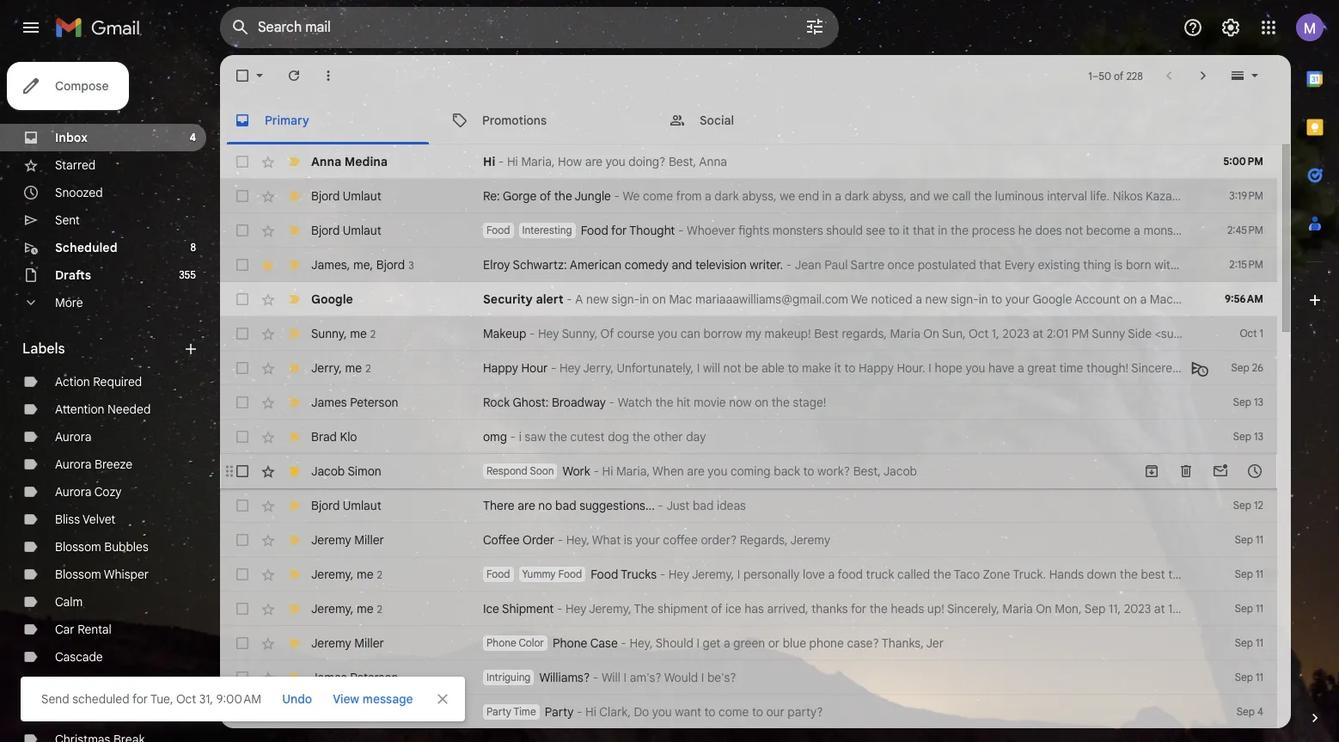 Task type: vqa. For each thing, say whether or not it's contained in the screenshot.
1st bad from left
yes



Task type: locate. For each thing, give the bounding box(es) containing it.
0 horizontal spatial phone
[[487, 636, 517, 649]]

cascade link
[[55, 649, 103, 665]]

important according to google magic. switch
[[286, 153, 303, 170], [286, 222, 303, 239], [286, 291, 303, 308], [286, 325, 303, 342], [286, 359, 303, 377], [286, 394, 303, 411], [286, 428, 303, 445], [286, 463, 303, 480], [286, 497, 303, 514], [286, 704, 303, 721]]

the
[[554, 188, 573, 204], [975, 188, 993, 204], [951, 223, 969, 238], [656, 395, 674, 410], [772, 395, 790, 410], [549, 429, 568, 445], [633, 429, 651, 445], [870, 601, 888, 617]]

1 vertical spatial jeremy , me 2
[[311, 601, 383, 616]]

3 james from the top
[[311, 670, 347, 685]]

0 horizontal spatial best,
[[669, 154, 697, 169]]

2 inside sunny , me 2
[[371, 327, 376, 340]]

2 sep 11 from the top
[[1236, 568, 1264, 581]]

1 vertical spatial at
[[1033, 326, 1044, 341]]

2 jeremy , me 2 from the top
[[311, 601, 383, 616]]

2 horizontal spatial of
[[1115, 69, 1124, 82]]

5 row from the top
[[220, 282, 1340, 316]]

dark
[[715, 188, 739, 204], [845, 188, 870, 204]]

1 jeremy , me 2 from the top
[[311, 566, 383, 582]]

refresh image
[[286, 67, 303, 84]]

phone
[[553, 636, 588, 651], [487, 636, 517, 649]]

a
[[705, 188, 712, 204], [835, 188, 842, 204], [1134, 223, 1141, 238], [916, 292, 923, 307], [1141, 292, 1148, 307], [1018, 360, 1025, 376], [724, 636, 731, 651]]

the left 'heads'
[[870, 601, 888, 617]]

0 vertical spatial sep 13
[[1234, 396, 1264, 409]]

0 horizontal spatial 4
[[190, 131, 196, 144]]

2 umlaut from the top
[[343, 223, 382, 238]]

dark up should at the top
[[845, 188, 870, 204]]

None checkbox
[[234, 531, 251, 549], [234, 566, 251, 583], [234, 600, 251, 617], [234, 635, 251, 652], [234, 531, 251, 549], [234, 566, 251, 583], [234, 600, 251, 617], [234, 635, 251, 652]]

sign-
[[612, 292, 640, 307], [951, 292, 979, 307]]

1 vertical spatial 13
[[1255, 430, 1264, 443]]

google up sunny , me 2
[[311, 292, 353, 307]]

0 horizontal spatial we
[[780, 188, 796, 204]]

course
[[618, 326, 655, 341]]

phone inside the phone color phone case - hey, should i get a green or blue phone case? thanks, jer
[[487, 636, 517, 649]]

me for makeup
[[350, 326, 367, 341]]

best,
[[669, 154, 697, 169], [854, 464, 881, 479]]

happy left hour
[[483, 360, 518, 376]]

umlaut up james , me , bjord 3
[[343, 223, 382, 238]]

row containing jerry
[[220, 351, 1278, 385]]

sep 12
[[1234, 499, 1264, 512]]

sunny up "jerry"
[[311, 326, 344, 341]]

you left coming
[[708, 464, 728, 479]]

1 horizontal spatial new
[[926, 292, 948, 307]]

labels
[[22, 341, 65, 358]]

1 horizontal spatial dark
[[845, 188, 870, 204]]

you
[[606, 154, 626, 169], [1229, 223, 1249, 238], [1303, 292, 1322, 307], [658, 326, 678, 341], [966, 360, 986, 376], [708, 464, 728, 479], [653, 704, 672, 720]]

hey left sunny,
[[538, 326, 559, 341]]

None search field
[[220, 7, 839, 48]]

important according to google magic. switch for tenth row from the top
[[286, 463, 303, 480]]

5 11 from the top
[[1257, 671, 1264, 684]]

1 row from the top
[[220, 144, 1278, 179]]

row down has
[[220, 626, 1278, 661]]

8 important according to google magic. switch from the top
[[286, 463, 303, 480]]

0 vertical spatial james peterson
[[311, 395, 399, 410]]

james for sep 11
[[311, 670, 347, 685]]

of right gorge
[[540, 188, 551, 204]]

1 vertical spatial umlaut
[[343, 223, 382, 238]]

0 vertical spatial of
[[1115, 69, 1124, 82]]

6 row from the top
[[220, 316, 1340, 351]]

2 james from the top
[[311, 395, 347, 410]]

view
[[333, 691, 360, 707]]

1 horizontal spatial abyss,
[[873, 188, 907, 204]]

0 vertical spatial not
[[1066, 223, 1084, 238]]

row
[[220, 144, 1278, 179], [220, 179, 1340, 213], [220, 213, 1340, 248], [220, 248, 1278, 282], [220, 282, 1340, 316], [220, 316, 1340, 351], [220, 351, 1278, 385], [220, 385, 1278, 420], [220, 420, 1278, 454], [220, 454, 1278, 488], [220, 488, 1278, 523], [220, 523, 1278, 557], [220, 557, 1278, 592], [220, 592, 1340, 626], [220, 626, 1278, 661], [220, 661, 1278, 695], [220, 695, 1278, 729]]

umlaut for 2:45 pm
[[343, 223, 382, 238]]

james peterson for sep 13
[[311, 395, 399, 410]]

row down be's? on the right of page
[[220, 695, 1278, 729]]

more
[[55, 295, 83, 310]]

1 horizontal spatial oct
[[969, 326, 989, 341]]

5 sep 11 from the top
[[1236, 671, 1264, 684]]

2 mac from the left
[[1151, 292, 1174, 307]]

happy left hour.
[[859, 360, 894, 376]]

hey, left what
[[566, 532, 590, 548]]

1 vertical spatial we
[[852, 292, 869, 307]]

main content
[[220, 55, 1340, 742]]

1 vertical spatial jacob simon
[[311, 704, 382, 720]]

at left the 2:01
[[1033, 326, 1044, 341]]

1 jacob simon from the top
[[311, 464, 382, 479]]

16 row from the top
[[220, 661, 1278, 695]]

9:56 am
[[1225, 292, 1264, 305]]

4 sep 11 from the top
[[1236, 636, 1264, 649]]

sep 13 up sep 12
[[1234, 430, 1264, 443]]

1 happy from the left
[[483, 360, 518, 376]]

tab list containing primary
[[220, 96, 1292, 144]]

aurora down aurora link on the bottom
[[55, 457, 92, 472]]

hey, left should
[[630, 636, 653, 651]]

james peterson for sep 11
[[311, 670, 399, 685]]

peterson up klo
[[350, 395, 399, 410]]

other
[[654, 429, 683, 445]]

ice shipment - hey jeremy, the shipment of ice has arrived, thanks for the heads up! sincerely, maria on mon, sep 11, 2023 at 10:41 am jeremy miller <millerje
[[483, 601, 1340, 617]]

jerry,
[[583, 360, 614, 376]]

13 row from the top
[[220, 557, 1278, 592]]

aurora for aurora cozy
[[55, 484, 92, 500]]

1 mac from the left
[[669, 292, 693, 307]]

0 vertical spatial miller
[[355, 532, 384, 548]]

the right dog
[[633, 429, 651, 445]]

13 up 12
[[1255, 430, 1264, 443]]

0 vertical spatial bjord umlaut
[[311, 188, 382, 204]]

2 happy from the left
[[859, 360, 894, 376]]

respond soon work - hi maria, when are you coming back to work? best, jacob
[[487, 464, 918, 479]]

2 important according to google magic. switch from the top
[[286, 222, 303, 239]]

1 vertical spatial your
[[636, 532, 660, 548]]

what
[[592, 532, 621, 548]]

in down comedy
[[640, 292, 650, 307]]

now
[[730, 395, 752, 410]]

we left 'noticed'
[[852, 292, 869, 307]]

1 jeremy miller from the top
[[311, 532, 384, 548]]

james up 'view'
[[311, 670, 347, 685]]

of left ice in the bottom right of the page
[[711, 601, 723, 617]]

2 vertical spatial aurora
[[55, 484, 92, 500]]

unfortunately,
[[617, 360, 694, 376]]

, for ice shipment
[[351, 601, 354, 616]]

1 horizontal spatial 1
[[1260, 327, 1264, 340]]

0 horizontal spatial hey,
[[566, 532, 590, 548]]

1 vertical spatial maria,
[[617, 464, 650, 479]]

0 vertical spatial and
[[910, 188, 931, 204]]

scheduled link
[[55, 240, 117, 255]]

maria left sep 26
[[1187, 360, 1218, 376]]

2 vertical spatial of
[[711, 601, 723, 617]]

2 for happy hour
[[366, 362, 371, 375]]

1 anna from the left
[[311, 154, 342, 169]]

at left 10:41
[[1155, 601, 1166, 617]]

cutest
[[571, 429, 605, 445]]

11 for phone color phone case - hey, should i get a green or blue phone case? thanks, jer
[[1257, 636, 1264, 649]]

2 simon from the top
[[348, 704, 382, 720]]

2 horizontal spatial at
[[1332, 188, 1340, 204]]

2 inside 'jerry , me 2'
[[366, 362, 371, 375]]

None checkbox
[[234, 669, 251, 686]]

row up able
[[220, 316, 1340, 351]]

on right 'now' in the bottom of the page
[[755, 395, 769, 410]]

for right the thanks on the right bottom
[[851, 601, 867, 617]]

0 vertical spatial jeremy miller
[[311, 532, 384, 548]]

4 row from the top
[[220, 248, 1278, 282]]

on down comedy
[[653, 292, 666, 307]]

send scheduled for tue, oct 31, 9:00 am
[[41, 691, 262, 707]]

1 50 of 228
[[1089, 69, 1144, 82]]

i left will
[[697, 360, 700, 376]]

elroy
[[483, 257, 510, 273]]

1 sign- from the left
[[612, 292, 640, 307]]

james peterson up klo
[[311, 395, 399, 410]]

bjord umlaut for sep 12
[[311, 498, 382, 513]]

0 vertical spatial aurora
[[55, 429, 92, 445]]

sep for eighth row from the top of the page
[[1234, 396, 1252, 409]]

phone left case at the bottom of the page
[[553, 636, 588, 651]]

0 vertical spatial come
[[643, 188, 674, 204]]

bjord right important mainly because it was sent directly to you. switch
[[311, 188, 340, 204]]

has scheduled message image
[[1192, 359, 1209, 377]]

4 inside row
[[1258, 705, 1264, 718]]

ice
[[726, 601, 742, 617]]

1 peterson from the top
[[350, 395, 399, 410]]

4 11 from the top
[[1257, 636, 1264, 649]]

are left no
[[518, 498, 536, 513]]

green
[[734, 636, 766, 651]]

mon,
[[1233, 188, 1260, 204], [1056, 601, 1082, 617]]

2 jeremy miller from the top
[[311, 636, 384, 651]]

, for happy hour
[[339, 360, 342, 375]]

row down be
[[220, 385, 1278, 420]]

hi right work
[[602, 464, 614, 479]]

there
[[483, 498, 515, 513]]

3 umlaut from the top
[[343, 498, 382, 513]]

2 peterson from the top
[[350, 670, 399, 685]]

peterson for sep 13
[[350, 395, 399, 410]]

1 aurora from the top
[[55, 429, 92, 445]]

china
[[55, 704, 87, 720]]

1 vertical spatial 2023
[[1003, 326, 1030, 341]]

2 bjord umlaut from the top
[[311, 223, 382, 238]]

sep 11 for phone color phone case - hey, should i get a green or blue phone case? thanks, jer
[[1236, 636, 1264, 649]]

google up the 2:01
[[1033, 292, 1073, 307]]

row containing sunny
[[220, 316, 1340, 351]]

it right make
[[835, 360, 842, 376]]

row up makeup!
[[220, 282, 1340, 316]]

hey for hey jeremy, the shipment of ice has arrived, thanks for the heads up! sincerely, maria on mon, sep 11, 2023 at 10:41 am jeremy miller <millerje
[[566, 601, 587, 617]]

2 james peterson from the top
[[311, 670, 399, 685]]

you left "doing?"
[[606, 154, 626, 169]]

of
[[1115, 69, 1124, 82], [540, 188, 551, 204], [711, 601, 723, 617]]

new
[[587, 292, 609, 307], [926, 292, 948, 307]]

send
[[41, 691, 69, 707]]

1 sep 13 from the top
[[1234, 396, 1264, 409]]

anna down social
[[700, 154, 728, 169]]

2 13 from the top
[[1255, 430, 1264, 443]]

row containing google
[[220, 282, 1340, 316]]

of right 50
[[1115, 69, 1124, 82]]

0 horizontal spatial 11,
[[1110, 601, 1122, 617]]

1 vertical spatial james
[[311, 395, 347, 410]]

not
[[1066, 223, 1084, 238], [724, 360, 742, 376]]

support image
[[1183, 17, 1204, 38]]

1 important according to google magic. switch from the top
[[286, 153, 303, 170]]

0 vertical spatial umlaut
[[343, 188, 382, 204]]

2 for ice shipment
[[377, 602, 383, 615]]

for
[[612, 223, 627, 238], [851, 601, 867, 617], [132, 691, 148, 707]]

luminous
[[996, 188, 1045, 204]]

1 vertical spatial simon
[[348, 704, 382, 720]]

abyss, up fights
[[743, 188, 777, 204]]

1 horizontal spatial bad
[[693, 498, 714, 513]]

7 row from the top
[[220, 351, 1278, 385]]

james up brad
[[311, 395, 347, 410]]

14 row from the top
[[220, 592, 1340, 626]]

food down coffee
[[487, 568, 510, 581]]

2 jacob simon from the top
[[311, 704, 382, 720]]

mac left device.
[[1151, 292, 1174, 307]]

action
[[55, 374, 90, 390]]

jeremy , me 2 for 5th row from the bottom
[[311, 566, 383, 582]]

3 aurora from the top
[[55, 484, 92, 500]]

1 horizontal spatial on
[[1036, 601, 1052, 617]]

1 horizontal spatial anna
[[700, 154, 728, 169]]

- right case at the bottom of the page
[[621, 636, 627, 651]]

be's?
[[708, 670, 737, 685]]

in
[[823, 188, 832, 204], [939, 223, 948, 238], [640, 292, 650, 307], [979, 292, 989, 307]]

simon for work
[[348, 464, 382, 479]]

important mainly because it was sent directly to you. switch
[[286, 187, 303, 205]]

don
[[1325, 292, 1340, 307]]

mariaaawilliams@gmail.com
[[696, 292, 849, 307]]

sep for row containing jerry
[[1232, 361, 1250, 374]]

row up writer. on the right of the page
[[220, 213, 1340, 248]]

1 vertical spatial 1
[[1260, 327, 1264, 340]]

0 vertical spatial maria
[[890, 326, 921, 341]]

0 vertical spatial hey,
[[566, 532, 590, 548]]

sincerely, right up!
[[948, 601, 1000, 617]]

1 horizontal spatial your
[[1006, 292, 1030, 307]]

1 horizontal spatial happy
[[859, 360, 894, 376]]

1 vertical spatial jeremy miller
[[311, 636, 384, 651]]

jacob for hi clark, do you want to come to our party?
[[311, 704, 345, 720]]

1 vertical spatial not
[[724, 360, 742, 376]]

355
[[179, 268, 196, 281]]

party left time
[[487, 705, 512, 718]]

row up the ideas on the bottom right
[[220, 454, 1278, 488]]

are
[[585, 154, 603, 169], [687, 464, 705, 479], [518, 498, 536, 513]]

alert
[[21, 40, 1312, 722]]

1 blossom from the top
[[55, 539, 101, 555]]

sep 11
[[1236, 533, 1264, 546], [1236, 568, 1264, 581], [1236, 602, 1264, 615], [1236, 636, 1264, 649], [1236, 671, 1264, 684]]

1 abyss, from the left
[[743, 188, 777, 204]]

me for happy
[[345, 360, 362, 375]]

am
[[1199, 601, 1217, 617]]

me for ice
[[357, 601, 374, 616]]

1 horizontal spatial phone
[[553, 636, 588, 651]]

jerry , me 2
[[311, 360, 371, 375]]

0 horizontal spatial anna
[[311, 154, 342, 169]]

whisper
[[104, 567, 149, 582]]

jerry
[[311, 360, 339, 375]]

doing?
[[629, 154, 666, 169]]

3 row from the top
[[220, 213, 1340, 248]]

attention needed link
[[55, 402, 151, 417]]

2 sep 13 from the top
[[1234, 430, 1264, 443]]

jeremy miller for 15th row from the top of the page
[[311, 636, 384, 651]]

party inside party time party - hi clark, do you want to come to our party?
[[487, 705, 512, 718]]

row down green
[[220, 661, 1278, 695]]

simon down klo
[[348, 464, 382, 479]]

tab list
[[1292, 55, 1340, 680], [220, 96, 1292, 144]]

sep for 17th row
[[1237, 705, 1256, 718]]

1 james peterson from the top
[[311, 395, 399, 410]]

anna left medina
[[311, 154, 342, 169]]

color
[[519, 636, 544, 649]]

1 vertical spatial james peterson
[[311, 670, 399, 685]]

jacob simon for work
[[311, 464, 382, 479]]

jeremy miller
[[311, 532, 384, 548], [311, 636, 384, 651]]

1 vertical spatial maria
[[1187, 360, 1218, 376]]

can
[[681, 326, 701, 341]]

2 vertical spatial umlaut
[[343, 498, 382, 513]]

5 important according to google magic. switch from the top
[[286, 359, 303, 377]]

row containing brad klo
[[220, 420, 1278, 454]]

0 vertical spatial 11,
[[1287, 188, 1299, 204]]

3:19 pm
[[1230, 189, 1264, 202]]

2 vertical spatial are
[[518, 498, 536, 513]]

aurora down attention
[[55, 429, 92, 445]]

0 vertical spatial 13
[[1255, 396, 1264, 409]]

9 row from the top
[[220, 420, 1278, 454]]

0 vertical spatial it
[[903, 223, 910, 238]]

12 row from the top
[[220, 523, 1278, 557]]

6 important according to google magic. switch from the top
[[286, 394, 303, 411]]

aurora
[[55, 429, 92, 445], [55, 457, 92, 472], [55, 484, 92, 500]]

umlaut down klo
[[343, 498, 382, 513]]

sunny right pm
[[1092, 326, 1126, 341]]

me for elroy
[[353, 257, 370, 272]]

i left be's? on the right of page
[[702, 670, 705, 685]]

0 vertical spatial blossom
[[55, 539, 101, 555]]

promotions tab
[[438, 96, 654, 144]]

1 we from the left
[[780, 188, 796, 204]]

umlaut for sep 12
[[343, 498, 382, 513]]

toolbar
[[1135, 463, 1273, 480]]

clark,
[[600, 704, 631, 720]]

maria,
[[522, 154, 555, 169], [617, 464, 650, 479]]

bjord up james , me , bjord 3
[[311, 223, 340, 238]]

to
[[889, 223, 900, 238], [992, 292, 1003, 307], [788, 360, 799, 376], [845, 360, 856, 376], [804, 464, 815, 479], [705, 704, 716, 720], [752, 704, 764, 720]]

klo
[[340, 429, 357, 445]]

2 11 from the top
[[1257, 568, 1264, 581]]

starred
[[55, 157, 96, 173]]

omg - i saw the cutest dog the other day
[[483, 429, 706, 445]]

1 13 from the top
[[1255, 396, 1264, 409]]

james , me , bjord 3
[[311, 257, 414, 272]]

11 for intriguing williams? - will i am's? would i be's?
[[1257, 671, 1264, 684]]

simon right undo alert
[[348, 704, 382, 720]]

oct left 1,
[[969, 326, 989, 341]]

bliss velvet
[[55, 512, 116, 527]]

food down re:
[[487, 224, 510, 237]]

3 sep 11 from the top
[[1236, 602, 1264, 615]]

required
[[93, 374, 142, 390]]

1 horizontal spatial google
[[1033, 292, 1073, 307]]

sep for 16th row
[[1236, 671, 1254, 684]]

soon
[[530, 464, 554, 477]]

row down my
[[220, 351, 1278, 385]]

1 11 from the top
[[1257, 533, 1264, 546]]

0 horizontal spatial sincerely,
[[948, 601, 1000, 617]]

2023 up enoug
[[1302, 188, 1329, 204]]

1 horizontal spatial maria,
[[617, 464, 650, 479]]

important according to google magic. switch for 17th row
[[286, 704, 303, 721]]

hi up gorge
[[507, 154, 518, 169]]

26
[[1253, 361, 1264, 374]]

1 horizontal spatial and
[[910, 188, 931, 204]]

bad right no
[[556, 498, 577, 513]]

important according to google magic. switch for 3rd row from the top
[[286, 222, 303, 239]]

blossom up calm
[[55, 567, 101, 582]]

important according to google magic. switch for 7th row from the bottom of the page
[[286, 497, 303, 514]]

settings image
[[1221, 17, 1242, 38]]

row containing james
[[220, 248, 1278, 282]]

new right a
[[587, 292, 609, 307]]

4
[[190, 131, 196, 144], [1258, 705, 1264, 718]]

coffee
[[483, 532, 520, 548]]

1 vertical spatial blossom
[[55, 567, 101, 582]]

0 horizontal spatial abyss,
[[743, 188, 777, 204]]

williams?
[[540, 670, 590, 685]]

should
[[827, 223, 863, 238]]

0 horizontal spatial bad
[[556, 498, 577, 513]]

1 left 50
[[1089, 69, 1093, 82]]

0 horizontal spatial at
[[1033, 326, 1044, 341]]

1 vertical spatial it
[[835, 360, 842, 376]]

hi left clark,
[[586, 704, 597, 720]]

party right time
[[545, 704, 574, 720]]

respond
[[487, 464, 528, 477]]

2 aurora from the top
[[55, 457, 92, 472]]

labels heading
[[22, 341, 182, 358]]

re:
[[483, 188, 500, 204]]

hey left jeremy,
[[566, 601, 587, 617]]

4 important according to google magic. switch from the top
[[286, 325, 303, 342]]

9 important according to google magic. switch from the top
[[286, 497, 303, 514]]

action required
[[55, 374, 142, 390]]

on right account
[[1124, 292, 1138, 307]]

regards,
[[842, 326, 887, 341]]

food left the trucks
[[591, 567, 619, 582]]

american
[[570, 257, 622, 273]]

your down he on the top right
[[1006, 292, 1030, 307]]

of for 50
[[1115, 69, 1124, 82]]

0 horizontal spatial mon,
[[1056, 601, 1082, 617]]

10 important according to google magic. switch from the top
[[286, 704, 303, 721]]

important mainly because you often read messages with this label. switch
[[286, 256, 303, 273]]

bjord umlaut
[[311, 188, 382, 204], [311, 223, 382, 238], [311, 498, 382, 513]]

1 vertical spatial are
[[687, 464, 705, 479]]

1 vertical spatial mon,
[[1056, 601, 1082, 617]]

aurora up bliss
[[55, 484, 92, 500]]

0 vertical spatial we
[[623, 188, 640, 204]]

0 horizontal spatial mac
[[669, 292, 693, 307]]

0 vertical spatial at
[[1332, 188, 1340, 204]]

2 blossom from the top
[[55, 567, 101, 582]]

1 vertical spatial 11,
[[1110, 601, 1122, 617]]

0 vertical spatial on
[[1214, 188, 1230, 204]]

1 horizontal spatial best,
[[854, 464, 881, 479]]

9:00 am
[[216, 691, 262, 707]]

and
[[910, 188, 931, 204], [672, 257, 693, 273]]

sign- up sun,
[[951, 292, 979, 307]]

2023
[[1302, 188, 1329, 204], [1003, 326, 1030, 341], [1125, 601, 1152, 617]]

1 horizontal spatial come
[[719, 704, 749, 720]]

1 vertical spatial sep 13
[[1234, 430, 1264, 443]]

3 bjord umlaut from the top
[[311, 498, 382, 513]]

1 google from the left
[[311, 292, 353, 307]]

toolbar inside row
[[1135, 463, 1273, 480]]

- left clark,
[[577, 704, 583, 720]]

important according to google magic. switch for row containing sunny
[[286, 325, 303, 342]]

0 horizontal spatial and
[[672, 257, 693, 273]]

0 vertical spatial your
[[1006, 292, 1030, 307]]

1 horizontal spatial 11,
[[1287, 188, 1299, 204]]

8 row from the top
[[220, 385, 1278, 420]]

abyss, up the see
[[873, 188, 907, 204]]

2 for makeup
[[371, 327, 376, 340]]

does
[[1036, 223, 1063, 238]]

bjord umlaut down klo
[[311, 498, 382, 513]]

0 horizontal spatial are
[[518, 498, 536, 513]]

toggle split pane mode image
[[1230, 67, 1247, 84]]

11 for food trucks -
[[1257, 568, 1264, 581]]

11, left 10:41
[[1110, 601, 1122, 617]]

1 simon from the top
[[348, 464, 382, 479]]

sep for 7th row from the bottom of the page
[[1234, 499, 1252, 512]]

of
[[601, 326, 615, 341]]

hi up re:
[[483, 154, 496, 169]]

if
[[1219, 292, 1226, 307]]

able
[[762, 360, 785, 376]]

tue,
[[151, 691, 173, 707]]

sep 11 for food trucks -
[[1236, 568, 1264, 581]]



Task type: describe. For each thing, give the bounding box(es) containing it.
to right the see
[[889, 223, 900, 238]]

james for sep 13
[[311, 395, 347, 410]]

inbox
[[55, 130, 88, 145]]

make
[[802, 360, 832, 376]]

shipment
[[502, 601, 554, 617]]

you right do
[[653, 704, 672, 720]]

cozy
[[94, 484, 122, 500]]

0 vertical spatial maria,
[[522, 154, 555, 169]]

he
[[1019, 223, 1033, 238]]

end
[[799, 188, 820, 204]]

2 new from the left
[[926, 292, 948, 307]]

coming
[[731, 464, 771, 479]]

0 horizontal spatial for
[[132, 691, 148, 707]]

2 dark from the left
[[845, 188, 870, 204]]

view message link
[[326, 684, 420, 715]]

- right writer. on the right of the page
[[787, 257, 792, 273]]

sun,
[[943, 326, 966, 341]]

a right 'noticed'
[[916, 292, 923, 307]]

sunny , me 2
[[311, 326, 376, 341]]

2 google from the left
[[1033, 292, 1073, 307]]

1 horizontal spatial we
[[852, 292, 869, 307]]

to right want
[[705, 704, 716, 720]]

1 bjord umlaut from the top
[[311, 188, 382, 204]]

2 bad from the left
[[693, 498, 714, 513]]

2 anna from the left
[[700, 154, 728, 169]]

0 horizontal spatial on
[[653, 292, 666, 307]]

coffee order - hey, what is your coffee order? regards, jeremy
[[483, 532, 831, 548]]

10 row from the top
[[220, 454, 1278, 488]]

sep for 14th row
[[1236, 602, 1254, 615]]

- up re:
[[499, 154, 504, 169]]

labels navigation
[[0, 55, 220, 742]]

sep for 15th row from the top of the page
[[1236, 636, 1254, 649]]

1 new from the left
[[587, 292, 609, 307]]

borrow
[[704, 326, 743, 341]]

2 sign- from the left
[[951, 292, 979, 307]]

simon for party
[[348, 704, 382, 720]]

enoug
[[1308, 223, 1340, 238]]

1 sep 11 from the top
[[1236, 533, 1264, 546]]

pm
[[1072, 326, 1090, 341]]

the right saw
[[549, 429, 568, 445]]

check-
[[55, 677, 95, 692]]

blossom bubbles link
[[55, 539, 149, 555]]

<sunnyupside33@gmail.com>
[[1156, 326, 1317, 341]]

0 horizontal spatial maria
[[890, 326, 921, 341]]

- right shipment
[[557, 601, 563, 617]]

schwartz:
[[513, 257, 567, 273]]

the left process
[[951, 223, 969, 238]]

1 vertical spatial miller
[[1262, 601, 1292, 617]]

drafts
[[55, 267, 91, 283]]

check-up link
[[55, 677, 109, 692]]

just
[[667, 498, 690, 513]]

11 row from the top
[[220, 488, 1278, 523]]

- left a
[[567, 292, 573, 307]]

no
[[539, 498, 553, 513]]

important according to google magic. switch for eighth row from the top of the page
[[286, 394, 303, 411]]

1 horizontal spatial at
[[1155, 601, 1166, 617]]

social
[[700, 112, 734, 128]]

alert containing send scheduled for tue, oct 31, 9:00 am
[[21, 40, 1312, 722]]

blossom for blossom whisper
[[55, 567, 101, 582]]

- right work
[[594, 464, 599, 479]]

2 horizontal spatial for
[[851, 601, 867, 617]]

intriguing williams? - will i am's? would i be's?
[[487, 670, 737, 685]]

- left i
[[511, 429, 516, 445]]

2 horizontal spatial on
[[1214, 188, 1230, 204]]

car rental
[[55, 622, 112, 637]]

to right make
[[845, 360, 856, 376]]

comedy
[[625, 257, 669, 273]]

peterson for sep 11
[[350, 670, 399, 685]]

the right the call
[[975, 188, 993, 204]]

attention needed
[[55, 402, 151, 417]]

saw
[[525, 429, 546, 445]]

jeremy,
[[589, 601, 632, 617]]

Search mail text field
[[258, 19, 757, 36]]

sep for 5th row from the bottom
[[1236, 568, 1254, 581]]

17 row from the top
[[220, 695, 1278, 729]]

1 vertical spatial best,
[[854, 464, 881, 479]]

1 inside row
[[1260, 327, 1264, 340]]

hey for hey jerry, unfortunately, i will not be able to make it to happy hour. i hope you have a great time though! sincerely, maria
[[560, 360, 581, 376]]

medina
[[345, 154, 388, 169]]

- right jungle at left
[[614, 188, 620, 204]]

jacob simon for party
[[311, 704, 382, 720]]

do
[[634, 704, 650, 720]]

you right if
[[1229, 223, 1249, 238]]

in right "that"
[[939, 223, 948, 238]]

31,
[[199, 691, 213, 707]]

there are no bad suggestions... - just bad ideas
[[483, 498, 746, 513]]

0 vertical spatial sincerely,
[[1132, 360, 1184, 376]]

up
[[95, 677, 109, 692]]

whoever
[[687, 223, 736, 238]]

2 horizontal spatial maria
[[1187, 360, 1218, 376]]

search mail image
[[225, 12, 256, 43]]

3 important according to google magic. switch from the top
[[286, 291, 303, 308]]

the left stage!
[[772, 395, 790, 410]]

brad klo
[[311, 429, 357, 445]]

3 11 from the top
[[1257, 602, 1264, 615]]

miller for 15th row from the top of the page
[[355, 636, 384, 651]]

broadway
[[552, 395, 606, 410]]

alert
[[536, 292, 564, 307]]

dog
[[608, 429, 630, 445]]

car rental link
[[55, 622, 112, 637]]

i left hope
[[929, 360, 932, 376]]

row containing anna medina
[[220, 144, 1278, 179]]

a right the from
[[705, 188, 712, 204]]

2 horizontal spatial oct
[[1241, 327, 1258, 340]]

life.
[[1091, 188, 1110, 204]]

my
[[746, 326, 762, 341]]

fights
[[739, 223, 770, 238]]

- right order
[[558, 532, 563, 548]]

4 inside labels navigation
[[190, 131, 196, 144]]

0 vertical spatial for
[[612, 223, 627, 238]]

advanced search options image
[[798, 9, 833, 44]]

2 horizontal spatial are
[[687, 464, 705, 479]]

1 bad from the left
[[556, 498, 577, 513]]

you left have
[[966, 360, 986, 376]]

to left our
[[752, 704, 764, 720]]

hit
[[677, 395, 691, 410]]

of for gorge
[[540, 188, 551, 204]]

food right the yummy
[[559, 568, 582, 581]]

check-up
[[55, 677, 109, 692]]

bjord left 3
[[376, 257, 405, 272]]

aurora for aurora link on the bottom
[[55, 429, 92, 445]]

to up 1,
[[992, 292, 1003, 307]]

0 vertical spatial hey
[[538, 326, 559, 341]]

from
[[676, 188, 702, 204]]

1 horizontal spatial party
[[545, 704, 574, 720]]

hi - hi maria, how are you doing? best, anna
[[483, 154, 728, 169]]

1 umlaut from the top
[[343, 188, 382, 204]]

jeremy , me 2 for 14th row
[[311, 601, 383, 616]]

makeup!
[[765, 326, 812, 341]]

a right end
[[835, 188, 842, 204]]

the left jungle at left
[[554, 188, 573, 204]]

2 we from the left
[[934, 188, 950, 204]]

- right the trucks
[[660, 567, 666, 582]]

inbox link
[[55, 130, 88, 145]]

social tab
[[655, 96, 872, 144]]

1 vertical spatial hey,
[[630, 636, 653, 651]]

primary tab
[[220, 96, 436, 144]]

0 horizontal spatial 2023
[[1003, 326, 1030, 341]]

i
[[519, 429, 522, 445]]

main menu image
[[21, 17, 41, 38]]

to right back
[[804, 464, 815, 479]]

aurora link
[[55, 429, 92, 445]]

aurora cozy
[[55, 484, 122, 500]]

trucks
[[621, 567, 657, 582]]

2 abyss, from the left
[[873, 188, 907, 204]]

yummy
[[523, 568, 556, 581]]

ideas
[[717, 498, 746, 513]]

order?
[[701, 532, 737, 548]]

the left hit
[[656, 395, 674, 410]]

2 horizontal spatial on
[[1124, 292, 1138, 307]]

sep for 12th row
[[1236, 533, 1254, 546]]

food up american
[[581, 223, 609, 238]]

rental
[[78, 622, 112, 637]]

ice
[[483, 601, 500, 617]]

watch
[[618, 395, 653, 410]]

monsters
[[773, 223, 824, 238]]

main content containing primary
[[220, 55, 1340, 742]]

arrived,
[[767, 601, 809, 617]]

in right end
[[823, 188, 832, 204]]

2 row from the top
[[220, 179, 1340, 213]]

a right the get
[[724, 636, 731, 651]]

0 horizontal spatial 1
[[1089, 69, 1093, 82]]

noticed
[[872, 292, 913, 307]]

bjord down brad
[[311, 498, 340, 513]]

nikos
[[1114, 188, 1143, 204]]

none checkbox inside row
[[234, 669, 251, 686]]

rock ghost: broadway - watch the hit movie now on the stage!
[[483, 395, 827, 410]]

1 horizontal spatial are
[[585, 154, 603, 169]]

process
[[972, 223, 1016, 238]]

1 horizontal spatial not
[[1066, 223, 1084, 238]]

jacob for hi maria, when are you coming back to work? best, jacob
[[311, 464, 345, 479]]

7 important according to google magic. switch from the top
[[286, 428, 303, 445]]

important according to google magic. switch for row containing jerry
[[286, 359, 303, 377]]

0 vertical spatial best,
[[669, 154, 697, 169]]

makeup
[[483, 326, 527, 341]]

become
[[1087, 223, 1131, 238]]

in down process
[[979, 292, 989, 307]]

i right will
[[624, 670, 627, 685]]

, for elroy schwartz: american comedy and television writer.
[[347, 257, 350, 272]]

0 vertical spatial 2023
[[1302, 188, 1329, 204]]

bjord umlaut for 2:45 pm
[[311, 223, 382, 238]]

hope
[[935, 360, 963, 376]]

undo alert
[[275, 684, 319, 715]]

i left the get
[[697, 636, 700, 651]]

party time party - hi clark, do you want to come to our party?
[[487, 704, 824, 720]]

1 dark from the left
[[715, 188, 739, 204]]

blossom for blossom bubbles
[[55, 539, 101, 555]]

case
[[591, 636, 618, 651]]

0 horizontal spatial on
[[924, 326, 940, 341]]

time
[[1060, 360, 1084, 376]]

- left will
[[593, 670, 599, 685]]

2:01
[[1047, 326, 1069, 341]]

1 vertical spatial sincerely,
[[948, 601, 1000, 617]]

1 horizontal spatial of
[[711, 601, 723, 617]]

- right thought
[[679, 223, 684, 238]]

15 row from the top
[[220, 626, 1278, 661]]

aurora for aurora breeze
[[55, 457, 92, 472]]

- right makeup
[[530, 326, 535, 341]]

scheduled
[[55, 240, 117, 255]]

- left watch at left bottom
[[609, 395, 615, 410]]

elroy schwartz: american comedy and television writer. -
[[483, 257, 795, 273]]

regards,
[[740, 532, 788, 548]]

back
[[774, 464, 801, 479]]

to right able
[[788, 360, 799, 376]]

228
[[1127, 69, 1144, 82]]

sep 11 for intriguing williams? - will i am's? would i be's?
[[1236, 671, 1264, 684]]

is
[[624, 532, 633, 548]]

a up side
[[1141, 292, 1148, 307]]

0 horizontal spatial not
[[724, 360, 742, 376]]

a right have
[[1018, 360, 1025, 376]]

blossom whisper link
[[55, 567, 149, 582]]

1 james from the top
[[311, 257, 347, 272]]

you left don
[[1303, 292, 1322, 307]]

- right hour
[[551, 360, 557, 376]]

heads
[[891, 601, 925, 617]]

miller for 12th row
[[355, 532, 384, 548]]

0 horizontal spatial oct
[[176, 691, 196, 707]]

you left can
[[658, 326, 678, 341]]

kazantzakis
[[1147, 188, 1211, 204]]

a right become
[[1134, 223, 1141, 238]]

undo
[[282, 691, 312, 707]]

if
[[1219, 223, 1226, 238]]

a
[[576, 292, 583, 307]]

0 horizontal spatial sunny
[[311, 326, 344, 341]]

2 vertical spatial maria
[[1003, 601, 1034, 617]]

older image
[[1195, 67, 1213, 84]]

1 horizontal spatial 2023
[[1125, 601, 1152, 617]]

1 horizontal spatial sunny
[[1092, 326, 1126, 341]]

0 horizontal spatial your
[[636, 532, 660, 548]]

jeremy miller for 12th row
[[311, 532, 384, 548]]

2 vertical spatial on
[[1036, 601, 1052, 617]]

1 horizontal spatial on
[[755, 395, 769, 410]]

0 horizontal spatial it
[[835, 360, 842, 376]]

rock
[[483, 395, 510, 410]]

1 horizontal spatial mon,
[[1233, 188, 1260, 204]]

- left just
[[658, 498, 664, 513]]

, for makeup
[[344, 326, 347, 341]]



